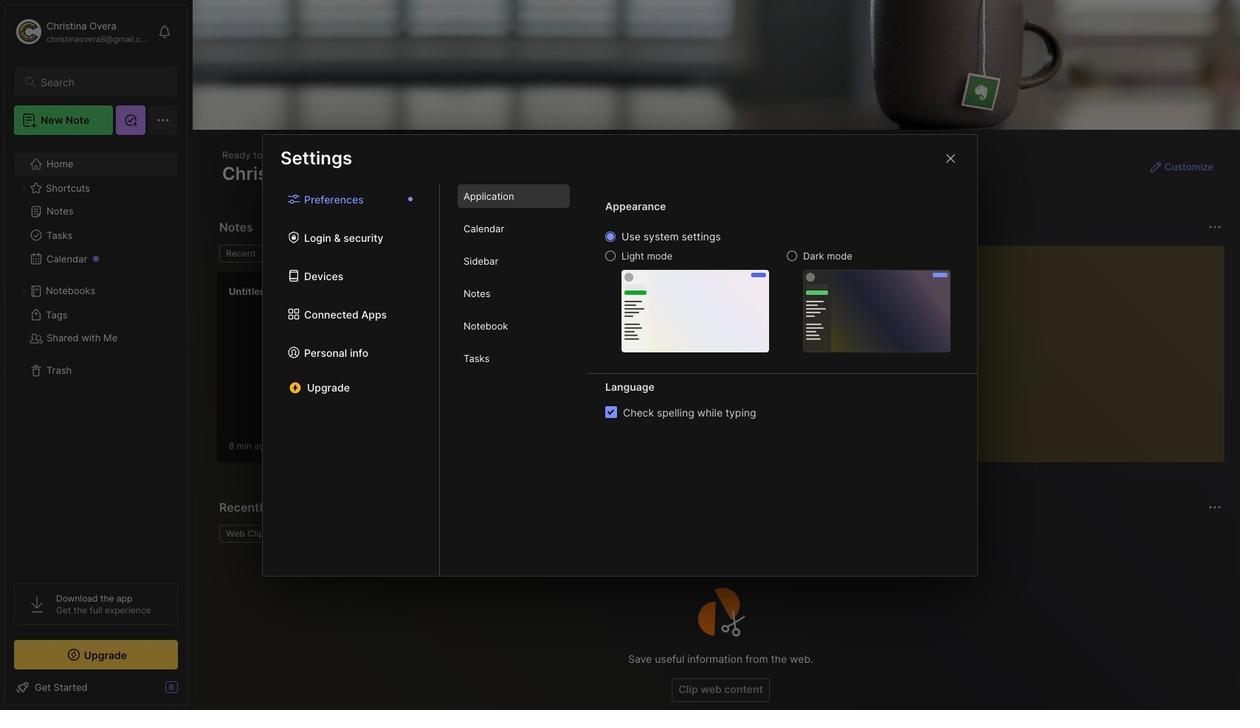 Task type: describe. For each thing, give the bounding box(es) containing it.
expand notebooks image
[[19, 287, 28, 296]]

main element
[[0, 0, 192, 711]]

none search field inside main "element"
[[41, 73, 165, 91]]



Task type: vqa. For each thing, say whether or not it's contained in the screenshot.
Notes within Notes ( 2 )
no



Task type: locate. For each thing, give the bounding box(es) containing it.
tab
[[458, 185, 570, 208], [458, 217, 570, 241], [219, 245, 263, 263], [269, 245, 328, 263], [458, 250, 570, 273], [458, 282, 570, 306], [458, 315, 570, 338], [458, 347, 570, 371], [219, 526, 276, 543]]

tab list
[[263, 185, 440, 576], [440, 185, 588, 576], [219, 245, 877, 263]]

tree
[[5, 144, 187, 571]]

Start writing… text field
[[914, 246, 1224, 451]]

None radio
[[605, 232, 616, 242], [605, 251, 616, 261], [605, 232, 616, 242], [605, 251, 616, 261]]

tree inside main "element"
[[5, 144, 187, 571]]

None search field
[[41, 73, 165, 91]]

Search text field
[[41, 75, 165, 89]]

None checkbox
[[605, 407, 617, 419]]

None radio
[[787, 251, 797, 261]]

close image
[[942, 150, 960, 167]]

row group
[[216, 272, 748, 473]]

option group
[[605, 230, 951, 353]]



